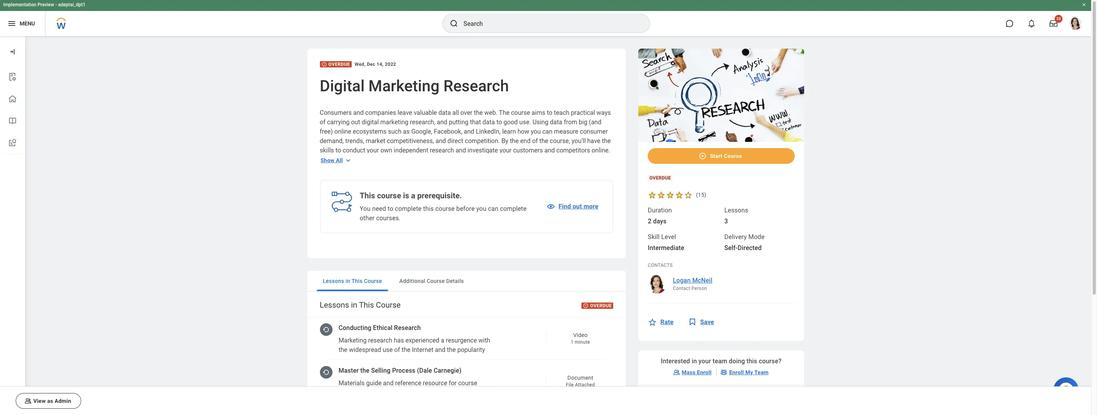 Task type: locate. For each thing, give the bounding box(es) containing it.
ethical
[[361, 403, 379, 410], [383, 412, 402, 415]]

data down teach
[[550, 118, 563, 126]]

companies
[[365, 109, 396, 117], [339, 365, 370, 373]]

1 horizontal spatial this
[[747, 358, 758, 365]]

market inside consumers and companies leave valuable data all over the web. the course aims to teach practical ways of carrying out digital marketing research, and putting that data to good use. using data from big (and free) online ecosystems such as google, facebook, and linkedin, learn how you can measure consumer demand, trends, market competitiveness, and direct competition. by the end of the course, you'll have the skills to conduct your own independent research and investigate your customers and competitors online.
[[366, 137, 386, 145]]

a left resurgence
[[441, 337, 445, 344]]

1 vertical spatial lessons
[[323, 278, 344, 284]]

easier
[[410, 356, 427, 363]]

conduct inside consumers and companies leave valuable data all over the web. the course aims to teach practical ways of carrying out digital marketing research, and putting that data to good use. using data from big (and free) online ecosystems such as google, facebook, and linkedin, learn how you can measure consumer demand, trends, market competitiveness, and direct competition. by the end of the course, you'll have the skills to conduct your own independent research and investigate your customers and competitors online.
[[343, 147, 366, 154]]

enroll
[[697, 369, 712, 376], [730, 369, 744, 376]]

1 horizontal spatial for
[[475, 356, 483, 363]]

your up mass enroll
[[699, 358, 711, 365]]

of up free)
[[320, 118, 326, 126]]

enroll right mass
[[697, 369, 712, 376]]

ethical down its
[[361, 403, 379, 410]]

0 vertical spatial days
[[653, 218, 667, 225]]

0 horizontal spatial marketing
[[339, 337, 367, 344]]

exclamation circle image
[[322, 62, 327, 67]]

1 vertical spatial customers
[[437, 365, 467, 373]]

enroll down doing
[[730, 369, 744, 376]]

customers inside consumers and companies leave valuable data all over the web. the course aims to teach practical ways of carrying out digital marketing research, and putting that data to good use. using data from big (and free) online ecosystems such as google, facebook, and linkedin, learn how you can measure consumer demand, trends, market competitiveness, and direct competition. by the end of the course, you'll have the skills to conduct your own independent research and investigate your customers and competitors online.
[[513, 147, 543, 154]]

lessons in this course element
[[307, 293, 626, 415]]

as right view
[[47, 398, 53, 404]]

this down prerequisite.
[[423, 205, 434, 213]]

wed,
[[355, 62, 366, 67]]

1 vertical spatial out
[[573, 203, 582, 210]]

additional course details
[[400, 278, 464, 284]]

1 horizontal spatial list
[[314, 317, 621, 415]]

course?
[[759, 358, 782, 365]]

the up it
[[402, 346, 411, 354]]

research
[[444, 77, 509, 95], [394, 324, 421, 332]]

lessons inside course details element
[[725, 207, 749, 214]]

course up use.
[[511, 109, 530, 117]]

1 vertical spatial in
[[351, 301, 357, 310]]

research down however,
[[396, 393, 420, 401]]

market up its
[[357, 384, 376, 392]]

find out more button
[[546, 197, 604, 216]]

interested in your team doing this course?
[[661, 358, 782, 365]]

transformation import image
[[9, 48, 16, 56]]

1 horizontal spatial in
[[351, 301, 357, 310]]

end
[[521, 137, 531, 145]]

mass enroll link
[[670, 366, 717, 379]]

conducting
[[339, 324, 372, 332]]

save button
[[688, 313, 719, 332]]

data up the linkedin,
[[483, 118, 495, 126]]

in inside button
[[346, 278, 350, 284]]

this up my
[[747, 358, 758, 365]]

view
[[33, 398, 46, 404]]

2 complete from the left
[[500, 205, 527, 213]]

experienced
[[406, 337, 440, 344]]

replay image left collect
[[322, 369, 330, 377]]

menu
[[20, 20, 35, 27]]

research up use
[[368, 337, 393, 344]]

0 vertical spatial that
[[470, 118, 481, 126]]

1 horizontal spatial enroll
[[730, 369, 744, 376]]

other
[[360, 215, 375, 222]]

0 horizontal spatial complete
[[395, 205, 422, 213]]

start course button
[[648, 148, 795, 164]]

overdue
[[329, 62, 350, 67], [650, 175, 671, 181], [591, 303, 612, 309]]

2 vertical spatial lessons
[[320, 301, 349, 310]]

0 vertical spatial lessons in this course
[[323, 278, 382, 284]]

1 vertical spatial conduct
[[359, 412, 382, 415]]

3 star image from the left
[[684, 191, 693, 200]]

1 horizontal spatial complete
[[500, 205, 527, 213]]

days inside duration 2 days
[[653, 218, 667, 225]]

repercussions.
[[381, 403, 422, 410]]

mass enroll
[[682, 369, 712, 376]]

0 horizontal spatial have
[[465, 393, 478, 401]]

view as admin button
[[16, 393, 81, 409]]

1 vertical spatial with
[[424, 365, 436, 373]]

1 vertical spatial days
[[438, 393, 451, 401]]

doing
[[729, 358, 745, 365]]

you
[[531, 128, 541, 135], [477, 205, 487, 213]]

research down direct
[[430, 147, 454, 154]]

for inside the marketing research has experienced a resurgence with the widespread use of the internet and the popularity of social networking. it is easier than ever before for companies to connect directly with customers and collect individual information that can be correlated to reveal market trends. however, the way a company conducts its market research these days can have serious ethical repercussions. this lesson will cover how to conduct ethical research. you'll lear
[[475, 356, 483, 363]]

as up 'competitiveness,'
[[403, 128, 410, 135]]

complete down "this course is a prerequisite." on the left top of the page
[[395, 205, 422, 213]]

have up cover
[[465, 393, 478, 401]]

0 horizontal spatial out
[[351, 118, 360, 126]]

out inside consumers and companies leave valuable data all over the web. the course aims to teach practical ways of carrying out digital marketing research, and putting that data to good use. using data from big (and free) online ecosystems such as google, facebook, and linkedin, learn how you can measure consumer demand, trends, market competitiveness, and direct competition. by the end of the course, you'll have the skills to conduct your own independent research and investigate your customers and competitors online.
[[351, 118, 360, 126]]

2 horizontal spatial your
[[699, 358, 711, 365]]

0 vertical spatial out
[[351, 118, 360, 126]]

trends,
[[346, 137, 364, 145]]

star image
[[657, 191, 666, 200], [666, 191, 675, 200], [684, 191, 693, 200]]

with up popularity
[[479, 337, 491, 344]]

list
[[0, 66, 25, 154], [314, 317, 621, 415]]

2 horizontal spatial a
[[449, 384, 452, 392]]

customers down end
[[513, 147, 543, 154]]

1 star image from the left
[[657, 191, 666, 200]]

0 vertical spatial have
[[588, 137, 601, 145]]

before down prerequisite.
[[457, 205, 475, 213]]

0 vertical spatial for
[[475, 356, 483, 363]]

1 horizontal spatial as
[[403, 128, 410, 135]]

1 horizontal spatial your
[[500, 147, 512, 154]]

before down popularity
[[456, 356, 474, 363]]

your left own
[[367, 147, 379, 154]]

ethical down repercussions.
[[383, 412, 402, 415]]

popularity
[[458, 346, 485, 354]]

visible image
[[546, 202, 556, 211]]

have down consumer on the top of page
[[588, 137, 601, 145]]

1 vertical spatial research
[[394, 324, 421, 332]]

1 vertical spatial marketing
[[339, 337, 367, 344]]

replay image left conducting
[[322, 326, 330, 334]]

marketing down conducting
[[339, 337, 367, 344]]

that down over
[[470, 118, 481, 126]]

1 vertical spatial overdue
[[650, 175, 671, 181]]

0 vertical spatial lessons
[[725, 207, 749, 214]]

conduct down its
[[359, 412, 382, 415]]

additional course details button
[[393, 271, 470, 291]]

0 vertical spatial in
[[346, 278, 350, 284]]

media classroom image
[[24, 397, 32, 405]]

research for digital marketing research
[[444, 77, 509, 95]]

0 vertical spatial companies
[[365, 109, 396, 117]]

0 vertical spatial overdue
[[329, 62, 350, 67]]

menu button
[[0, 11, 45, 36]]

media mylearning image
[[688, 318, 697, 327]]

data
[[439, 109, 451, 117], [483, 118, 495, 126], [550, 118, 563, 126]]

course inside the you need to complete this course before you can complete other courses.
[[436, 205, 455, 213]]

for inside materials guide and reference resource for course participants.
[[449, 380, 457, 387]]

out
[[351, 118, 360, 126], [573, 203, 582, 210]]

1 vertical spatial have
[[465, 393, 478, 401]]

exclamation circle image
[[583, 303, 589, 309]]

you need to complete this course before you can complete other courses.
[[360, 205, 527, 222]]

and up correlated
[[469, 365, 479, 373]]

2 replay image from the top
[[322, 369, 330, 377]]

star image
[[648, 191, 657, 200], [675, 191, 684, 200], [648, 318, 658, 327]]

1 horizontal spatial you
[[531, 128, 541, 135]]

list containing conducting ethical research
[[314, 317, 621, 415]]

of
[[320, 118, 326, 126], [532, 137, 538, 145], [394, 346, 400, 354], [339, 356, 345, 363]]

person
[[692, 286, 707, 291]]

star image left rate
[[648, 318, 658, 327]]

overdue up duration
[[650, 175, 671, 181]]

you'll
[[431, 412, 446, 415]]

0 horizontal spatial that
[[421, 375, 432, 382]]

directed
[[738, 244, 762, 252]]

0 vertical spatial before
[[457, 205, 475, 213]]

0 horizontal spatial list
[[0, 66, 25, 154]]

to up individual
[[371, 365, 377, 373]]

0 horizontal spatial ethical
[[361, 403, 379, 410]]

0 vertical spatial replay image
[[322, 326, 330, 334]]

market down the ecosystems
[[366, 137, 386, 145]]

research up has at the bottom left of the page
[[394, 324, 421, 332]]

0 vertical spatial market
[[366, 137, 386, 145]]

1 vertical spatial that
[[421, 375, 432, 382]]

course right be
[[458, 380, 478, 387]]

self-
[[725, 244, 738, 252]]

1 vertical spatial companies
[[339, 365, 370, 373]]

to up all
[[336, 147, 341, 154]]

how inside consumers and companies leave valuable data all over the web. the course aims to teach practical ways of carrying out digital marketing research, and putting that data to good use. using data from big (and free) online ecosystems such as google, facebook, and linkedin, learn how you can measure consumer demand, trends, market competitiveness, and direct competition. by the end of the course, you'll have the skills to conduct your own independent research and investigate your customers and competitors online.
[[518, 128, 530, 135]]

replay image for conducting
[[322, 326, 330, 334]]

overdue right exclamation circle icon
[[329, 62, 350, 67]]

companies up digital
[[365, 109, 396, 117]]

1 replay image from the top
[[322, 326, 330, 334]]

2 vertical spatial a
[[449, 384, 452, 392]]

show all
[[321, 157, 343, 164]]

1 horizontal spatial customers
[[513, 147, 543, 154]]

2 vertical spatial overdue
[[591, 303, 612, 309]]

0 vertical spatial as
[[403, 128, 410, 135]]

1 horizontal spatial how
[[518, 128, 530, 135]]

can
[[543, 128, 553, 135], [488, 205, 499, 213], [433, 375, 444, 382], [453, 393, 463, 401]]

preview
[[38, 2, 54, 7]]

before inside the you need to complete this course before you can complete other courses.
[[457, 205, 475, 213]]

33
[[1057, 16, 1062, 21]]

1 vertical spatial list
[[314, 317, 621, 415]]

0 vertical spatial this
[[423, 205, 434, 213]]

0 horizontal spatial how
[[339, 412, 351, 415]]

as inside button
[[47, 398, 53, 404]]

to inside the you need to complete this course before you can complete other courses.
[[388, 205, 394, 213]]

company
[[454, 384, 480, 392]]

a right the way at the left bottom of page
[[449, 384, 452, 392]]

to down the
[[497, 118, 502, 126]]

in inside course details element
[[692, 358, 697, 365]]

that down directly
[[421, 375, 432, 382]]

overdue inside lessons in this course element
[[591, 303, 612, 309]]

all
[[336, 157, 343, 164]]

and right "guide"
[[383, 380, 394, 387]]

close environment banner image
[[1082, 2, 1087, 7]]

is left prerequisite.
[[403, 191, 409, 200]]

and down direct
[[456, 147, 466, 154]]

need
[[372, 205, 386, 213]]

star image up duration
[[648, 191, 657, 200]]

before
[[457, 205, 475, 213], [456, 356, 474, 363]]

1 vertical spatial you
[[477, 205, 487, 213]]

0 horizontal spatial research
[[368, 337, 393, 344]]

the
[[499, 109, 510, 117]]

digital marketing research
[[320, 77, 509, 95]]

how down use.
[[518, 128, 530, 135]]

tab list
[[307, 271, 626, 292]]

1 vertical spatial research
[[368, 337, 393, 344]]

delivery mode self-directed
[[725, 233, 765, 252]]

mass
[[682, 369, 696, 376]]

out right find
[[573, 203, 582, 210]]

customers up be
[[437, 365, 467, 373]]

and down facebook, at the top left of the page
[[436, 137, 446, 145]]

0 vertical spatial research
[[430, 147, 454, 154]]

0 horizontal spatial for
[[449, 380, 457, 387]]

0 horizontal spatial this
[[423, 205, 434, 213]]

days right 2
[[653, 218, 667, 225]]

marketing
[[381, 118, 409, 126]]

wed, dec 14, 2022
[[355, 62, 396, 67]]

how inside the marketing research has experienced a resurgence with the widespread use of the internet and the popularity of social networking. it is easier than ever before for companies to connect directly with customers and collect individual information that can be correlated to reveal market trends. however, the way a company conducts its market research these days can have serious ethical repercussions. this lesson will cover how to conduct ethical research. you'll lear
[[339, 412, 351, 415]]

0 horizontal spatial days
[[438, 393, 451, 401]]

replay image
[[322, 326, 330, 334], [322, 369, 330, 377]]

this inside the you need to complete this course before you can complete other courses.
[[423, 205, 434, 213]]

file
[[566, 383, 574, 388]]

2 star image from the left
[[666, 191, 675, 200]]

research,
[[410, 118, 436, 126]]

how
[[518, 128, 530, 135], [339, 412, 351, 415]]

1 horizontal spatial overdue
[[591, 303, 612, 309]]

1 horizontal spatial marketing
[[369, 77, 440, 95]]

team
[[713, 358, 728, 365]]

research up over
[[444, 77, 509, 95]]

0 horizontal spatial a
[[411, 191, 416, 200]]

0 horizontal spatial research
[[394, 324, 421, 332]]

for down popularity
[[475, 356, 483, 363]]

1 horizontal spatial days
[[653, 218, 667, 225]]

investigate
[[468, 147, 498, 154]]

marketing down "2022"
[[369, 77, 440, 95]]

0 vertical spatial list
[[0, 66, 25, 154]]

that inside consumers and companies leave valuable data all over the web. the course aims to teach practical ways of carrying out digital marketing research, and putting that data to good use. using data from big (and free) online ecosystems such as google, facebook, and linkedin, learn how you can measure consumer demand, trends, market competitiveness, and direct competition. by the end of the course, you'll have the skills to conduct your own independent research and investigate your customers and competitors online.
[[470, 118, 481, 126]]

days up "lesson"
[[438, 393, 451, 401]]

is right it
[[404, 356, 408, 363]]

as
[[403, 128, 410, 135], [47, 398, 53, 404]]

your down the by
[[500, 147, 512, 154]]

this inside the marketing research has experienced a resurgence with the widespread use of the internet and the popularity of social networking. it is easier than ever before for companies to connect directly with customers and collect individual information that can be correlated to reveal market trends. however, the way a company conducts its market research these days can have serious ethical repercussions. this lesson will cover how to conduct ethical research. you'll lear
[[423, 403, 435, 410]]

1 vertical spatial a
[[441, 337, 445, 344]]

2022
[[385, 62, 396, 67]]

0 vertical spatial how
[[518, 128, 530, 135]]

0 vertical spatial research
[[444, 77, 509, 95]]

0 vertical spatial customers
[[513, 147, 543, 154]]

1 horizontal spatial research
[[396, 393, 420, 401]]

a left prerequisite.
[[411, 191, 416, 200]]

facebook,
[[434, 128, 463, 135]]

book open image
[[8, 116, 17, 126]]

research inside lessons in this course element
[[394, 324, 421, 332]]

with down than
[[424, 365, 436, 373]]

1 vertical spatial this
[[747, 358, 758, 365]]

market down trends.
[[375, 393, 394, 401]]

reference
[[395, 380, 422, 387]]

using
[[533, 118, 549, 126]]

1 horizontal spatial with
[[479, 337, 491, 344]]

and up digital
[[354, 109, 364, 117]]

how down serious
[[339, 412, 351, 415]]

digital
[[362, 118, 379, 126]]

1 vertical spatial is
[[404, 356, 408, 363]]

complete left visible 'image'
[[500, 205, 527, 213]]

justify image
[[7, 19, 16, 28]]

competition.
[[465, 137, 500, 145]]

1 vertical spatial market
[[357, 384, 376, 392]]

duration
[[648, 207, 672, 214]]

1 vertical spatial how
[[339, 412, 351, 415]]

your
[[367, 147, 379, 154], [500, 147, 512, 154], [699, 358, 711, 365]]

1 horizontal spatial ethical
[[383, 412, 402, 415]]

logan mcneil contact person
[[673, 277, 713, 291]]

1 horizontal spatial research
[[444, 77, 509, 95]]

lessons in this course
[[323, 278, 382, 284], [320, 301, 401, 310]]

implementation
[[3, 2, 36, 7]]

2 horizontal spatial research
[[430, 147, 454, 154]]

1 horizontal spatial out
[[573, 203, 582, 210]]

trends.
[[378, 384, 397, 392]]

additional
[[400, 278, 426, 284]]

out left digital
[[351, 118, 360, 126]]

your inside course details element
[[699, 358, 711, 365]]

overdue inside course details element
[[650, 175, 671, 181]]

0 horizontal spatial overdue
[[329, 62, 350, 67]]

consumer
[[580, 128, 608, 135]]

online
[[335, 128, 351, 135]]

the up ever
[[447, 346, 456, 354]]

carnegie)
[[434, 367, 462, 375]]

0 horizontal spatial you
[[477, 205, 487, 213]]

out inside button
[[573, 203, 582, 210]]

the up 'online.'
[[602, 137, 611, 145]]

notifications large image
[[1028, 20, 1036, 27]]

data left all
[[439, 109, 451, 117]]

such
[[388, 128, 402, 135]]

complete
[[395, 205, 422, 213], [500, 205, 527, 213]]

master
[[339, 367, 359, 375]]

overdue for exclamation circle icon
[[329, 62, 350, 67]]

and up than
[[435, 346, 446, 354]]

star image inside rate button
[[648, 318, 658, 327]]

contact card matrix manager image
[[720, 369, 728, 376]]

master the selling process (dale carnegie)
[[339, 367, 462, 375]]

course down prerequisite.
[[436, 205, 455, 213]]

2 horizontal spatial overdue
[[650, 175, 671, 181]]

1 vertical spatial as
[[47, 398, 53, 404]]

2 horizontal spatial in
[[692, 358, 697, 365]]

and down putting
[[464, 128, 475, 135]]

menu banner
[[0, 0, 1092, 36]]

conduct down trends,
[[343, 147, 366, 154]]

0 horizontal spatial customers
[[437, 365, 467, 373]]

for
[[475, 356, 483, 363], [449, 380, 457, 387]]

1 horizontal spatial that
[[470, 118, 481, 126]]

companies down social
[[339, 365, 370, 373]]

to up courses.
[[388, 205, 394, 213]]

search image
[[450, 19, 459, 28]]

0 vertical spatial conduct
[[343, 147, 366, 154]]

conducts
[[339, 393, 365, 401]]

0 horizontal spatial enroll
[[697, 369, 712, 376]]

dec
[[367, 62, 376, 67]]

for right the way at the left bottom of page
[[449, 380, 457, 387]]

1 vertical spatial ethical
[[383, 412, 402, 415]]

ways
[[597, 109, 611, 117]]

overdue right exclamation circle image
[[591, 303, 612, 309]]



Task type: vqa. For each thing, say whether or not it's contained in the screenshot.
"READING PANE" region
no



Task type: describe. For each thing, give the bounding box(es) containing it.
-
[[55, 2, 57, 7]]

replay image for master
[[322, 369, 330, 377]]

independent
[[394, 147, 429, 154]]

0 horizontal spatial data
[[439, 109, 451, 117]]

lessons in this course button
[[317, 271, 389, 291]]

course,
[[550, 137, 570, 145]]

start course
[[710, 153, 743, 159]]

( 15 )
[[696, 192, 707, 198]]

course inside materials guide and reference resource for course participants.
[[458, 380, 478, 387]]

conducting ethical research
[[339, 324, 421, 332]]

skill
[[648, 233, 660, 241]]

linkedin,
[[476, 128, 501, 135]]

document
[[568, 375, 594, 381]]

in for wed,
[[351, 301, 357, 310]]

list inside lessons in this course element
[[314, 317, 621, 415]]

way
[[436, 384, 447, 392]]

of left social
[[339, 356, 345, 363]]

the right the by
[[510, 137, 519, 145]]

intermediate
[[648, 244, 685, 252]]

to down serious
[[352, 412, 358, 415]]

home image
[[8, 94, 17, 104]]

leave
[[398, 109, 412, 117]]

inbox large image
[[1050, 20, 1058, 27]]

contact
[[673, 286, 691, 291]]

by
[[502, 137, 509, 145]]

0 vertical spatial is
[[403, 191, 409, 200]]

can inside consumers and companies leave valuable data all over the web. the course aims to teach practical ways of carrying out digital marketing research, and putting that data to good use. using data from big (and free) online ecosystems such as google, facebook, and linkedin, learn how you can measure consumer demand, trends, market competitiveness, and direct competition. by the end of the course, you'll have the skills to conduct your own independent research and investigate your customers and competitors online.
[[543, 128, 553, 135]]

its
[[366, 393, 373, 401]]

information
[[387, 375, 419, 382]]

over
[[461, 109, 473, 117]]

star image left (
[[675, 191, 684, 200]]

competitors
[[557, 147, 590, 154]]

document file attached
[[566, 375, 595, 388]]

the right over
[[474, 109, 483, 117]]

skills
[[320, 147, 334, 154]]

marketing inside the marketing research has experienced a resurgence with the widespread use of the internet and the popularity of social networking. it is easier than ever before for companies to connect directly with customers and collect individual information that can be correlated to reveal market trends. however, the way a company conducts its market research these days can have serious ethical repercussions. this lesson will cover how to conduct ethical research. you'll lear
[[339, 337, 367, 344]]

research inside consumers and companies leave valuable data all over the web. the course aims to teach practical ways of carrying out digital marketing research, and putting that data to good use. using data from big (and free) online ecosystems such as google, facebook, and linkedin, learn how you can measure consumer demand, trends, market competitiveness, and direct competition. by the end of the course, you'll have the skills to conduct your own independent research and investigate your customers and competitors online.
[[430, 147, 454, 154]]

you inside the you need to complete this course before you can complete other courses.
[[477, 205, 487, 213]]

use
[[383, 346, 393, 354]]

to right the aims
[[547, 109, 553, 117]]

the up "guide"
[[361, 367, 370, 375]]

resource
[[423, 380, 448, 387]]

own
[[381, 147, 392, 154]]

participants.
[[339, 389, 374, 397]]

aims
[[532, 109, 546, 117]]

connect
[[378, 365, 401, 373]]

of right use
[[394, 346, 400, 354]]

good
[[504, 118, 518, 126]]

this course is a prerequisite.
[[360, 191, 462, 200]]

mcneil
[[693, 277, 713, 284]]

more
[[584, 203, 599, 210]]

2
[[648, 218, 652, 225]]

lessons inside button
[[323, 278, 344, 284]]

have inside the marketing research has experienced a resurgence with the widespread use of the internet and the popularity of social networking. it is easier than ever before for companies to connect directly with customers and collect individual information that can be correlated to reveal market trends. however, the way a company conducts its market research these days can have serious ethical repercussions. this lesson will cover how to conduct ethical research. you'll lear
[[465, 393, 478, 401]]

14,
[[377, 62, 384, 67]]

use.
[[520, 118, 531, 126]]

report parameter image
[[8, 72, 17, 82]]

companies inside the marketing research has experienced a resurgence with the widespread use of the internet and the popularity of social networking. it is easier than ever before for companies to connect directly with customers and collect individual information that can be correlated to reveal market trends. however, the way a company conducts its market research these days can have serious ethical repercussions. this lesson will cover how to conduct ethical research. you'll lear
[[339, 365, 370, 373]]

have inside consumers and companies leave valuable data all over the web. the course aims to teach practical ways of carrying out digital marketing research, and putting that data to good use. using data from big (and free) online ecosystems such as google, facebook, and linkedin, learn how you can measure consumer demand, trends, market competitiveness, and direct competition. by the end of the course, you'll have the skills to conduct your own independent research and investigate your customers and competitors online.
[[588, 137, 601, 145]]

course inside consumers and companies leave valuable data all over the web. the course aims to teach practical ways of carrying out digital marketing research, and putting that data to good use. using data from big (and free) online ecosystems such as google, facebook, and linkedin, learn how you can measure consumer demand, trends, market competitiveness, and direct competition. by the end of the course, you'll have the skills to conduct your own independent research and investigate your customers and competitors online.
[[511, 109, 530, 117]]

overdue for exclamation circle image
[[591, 303, 612, 309]]

conduct inside the marketing research has experienced a resurgence with the widespread use of the internet and the popularity of social networking. it is easier than ever before for companies to connect directly with customers and collect individual information that can be correlated to reveal market trends. however, the way a company conducts its market research these days can have serious ethical repercussions. this lesson will cover how to conduct ethical research. you'll lear
[[359, 412, 382, 415]]

companies inside consumers and companies leave valuable data all over the web. the course aims to teach practical ways of carrying out digital marketing research, and putting that data to good use. using data from big (and free) online ecosystems such as google, facebook, and linkedin, learn how you can measure consumer demand, trends, market competitiveness, and direct competition. by the end of the course, you'll have the skills to conduct your own independent research and investigate your customers and competitors online.
[[365, 109, 396, 117]]

research for conducting ethical research
[[394, 324, 421, 332]]

0 vertical spatial marketing
[[369, 77, 440, 95]]

0 vertical spatial a
[[411, 191, 416, 200]]

as inside consumers and companies leave valuable data all over the web. the course aims to teach practical ways of carrying out digital marketing research, and putting that data to good use. using data from big (and free) online ecosystems such as google, facebook, and linkedin, learn how you can measure consumer demand, trends, market competitiveness, and direct competition. by the end of the course, you'll have the skills to conduct your own independent research and investigate your customers and competitors online.
[[403, 128, 410, 135]]

2 vertical spatial research
[[396, 393, 420, 401]]

collect
[[339, 375, 357, 382]]

media classroom image
[[673, 369, 681, 376]]

the left course,
[[540, 137, 549, 145]]

1 horizontal spatial data
[[483, 118, 495, 126]]

tab list containing lessons in this course
[[307, 271, 626, 292]]

days inside the marketing research has experienced a resurgence with the widespread use of the internet and the popularity of social networking. it is easier than ever before for companies to connect directly with customers and collect individual information that can be correlated to reveal market trends. however, the way a company conducts its market research these days can have serious ethical repercussions. this lesson will cover how to conduct ethical research. you'll lear
[[438, 393, 451, 401]]

these
[[421, 393, 437, 401]]

teach
[[554, 109, 570, 117]]

widespread
[[349, 346, 381, 354]]

1 vertical spatial lessons in this course
[[320, 301, 401, 310]]

has
[[394, 337, 404, 344]]

3
[[725, 218, 728, 225]]

15
[[698, 192, 705, 198]]

0 horizontal spatial your
[[367, 147, 379, 154]]

contacts
[[648, 263, 673, 268]]

the up these
[[426, 384, 435, 392]]

direct
[[448, 137, 464, 145]]

serious
[[339, 403, 359, 410]]

before inside the marketing research has experienced a resurgence with the widespread use of the internet and the popularity of social networking. it is easier than ever before for companies to connect directly with customers and collect individual information that can be correlated to reveal market trends. however, the way a company conducts its market research these days can have serious ethical repercussions. this lesson will cover how to conduct ethical research. you'll lear
[[456, 356, 474, 363]]

that inside the marketing research has experienced a resurgence with the widespread use of the internet and the popularity of social networking. it is easier than ever before for companies to connect directly with customers and collect individual information that can be correlated to reveal market trends. however, the way a company conducts its market research these days can have serious ethical repercussions. this lesson will cover how to conduct ethical research. you'll lear
[[421, 375, 432, 382]]

materials guide and reference resource for course participants.
[[339, 380, 478, 397]]

adeptai_dpt1
[[58, 2, 85, 7]]

2 enroll from the left
[[730, 369, 744, 376]]

)
[[705, 192, 707, 198]]

video
[[574, 332, 588, 339]]

this inside course details element
[[747, 358, 758, 365]]

ever
[[442, 356, 454, 363]]

chevron down small image
[[345, 157, 352, 164]]

level
[[662, 233, 676, 241]]

internet
[[412, 346, 434, 354]]

online.
[[592, 147, 611, 154]]

this inside button
[[352, 278, 363, 284]]

prerequisite.
[[418, 191, 462, 200]]

putting
[[449, 118, 469, 126]]

profile logan mcneil image
[[1070, 17, 1082, 31]]

can inside the you need to complete this course before you can complete other courses.
[[488, 205, 499, 213]]

you inside consumers and companies leave valuable data all over the web. the course aims to teach practical ways of carrying out digital marketing research, and putting that data to good use. using data from big (and free) online ecosystems such as google, facebook, and linkedin, learn how you can measure consumer demand, trends, market competitiveness, and direct competition. by the end of the course, you'll have the skills to conduct your own independent research and investigate your customers and competitors online.
[[531, 128, 541, 135]]

0 horizontal spatial with
[[424, 365, 436, 373]]

the up social
[[339, 346, 348, 354]]

however,
[[399, 384, 424, 392]]

Search Workday  search field
[[464, 15, 634, 32]]

and inside materials guide and reference resource for course participants.
[[383, 380, 394, 387]]

individual
[[359, 375, 385, 382]]

in for digital
[[692, 358, 697, 365]]

correlated
[[454, 375, 482, 382]]

view as admin
[[33, 398, 71, 404]]

is inside the marketing research has experienced a resurgence with the widespread use of the internet and the popularity of social networking. it is easier than ever before for companies to connect directly with customers and collect individual information that can be correlated to reveal market trends. however, the way a company conducts its market research these days can have serious ethical repercussions. this lesson will cover how to conduct ethical research. you'll lear
[[404, 356, 408, 363]]

lessons 3
[[725, 207, 749, 225]]

of right end
[[532, 137, 538, 145]]

interested
[[661, 358, 690, 365]]

1 complete from the left
[[395, 205, 422, 213]]

attached
[[575, 383, 595, 388]]

enroll my team link
[[717, 366, 774, 379]]

duration 2 days
[[648, 207, 672, 225]]

and up facebook, at the top left of the page
[[437, 118, 448, 126]]

and down course,
[[545, 147, 555, 154]]

big
[[579, 118, 588, 126]]

(dale
[[417, 367, 432, 375]]

directly
[[402, 365, 423, 373]]

from
[[564, 118, 578, 126]]

to right correlated
[[483, 375, 489, 382]]

materials
[[339, 380, 365, 387]]

course details element
[[639, 49, 805, 415]]

play circle image
[[699, 152, 707, 160]]

1 enroll from the left
[[697, 369, 712, 376]]

admin
[[55, 398, 71, 404]]

course up need
[[377, 191, 401, 200]]

customers inside the marketing research has experienced a resurgence with the widespread use of the internet and the popularity of social networking. it is easier than ever before for companies to connect directly with customers and collect individual information that can be correlated to reveal market trends. however, the way a company conducts its market research these days can have serious ethical repercussions. this lesson will cover how to conduct ethical research. you'll lear
[[437, 365, 467, 373]]

process
[[392, 367, 416, 375]]

free)
[[320, 128, 333, 135]]

lessons in this course inside button
[[323, 278, 382, 284]]

carrying
[[327, 118, 350, 126]]

2 horizontal spatial data
[[550, 118, 563, 126]]

1
[[571, 340, 574, 345]]

implementation preview -   adeptai_dpt1
[[3, 2, 85, 7]]

2 vertical spatial market
[[375, 393, 394, 401]]



